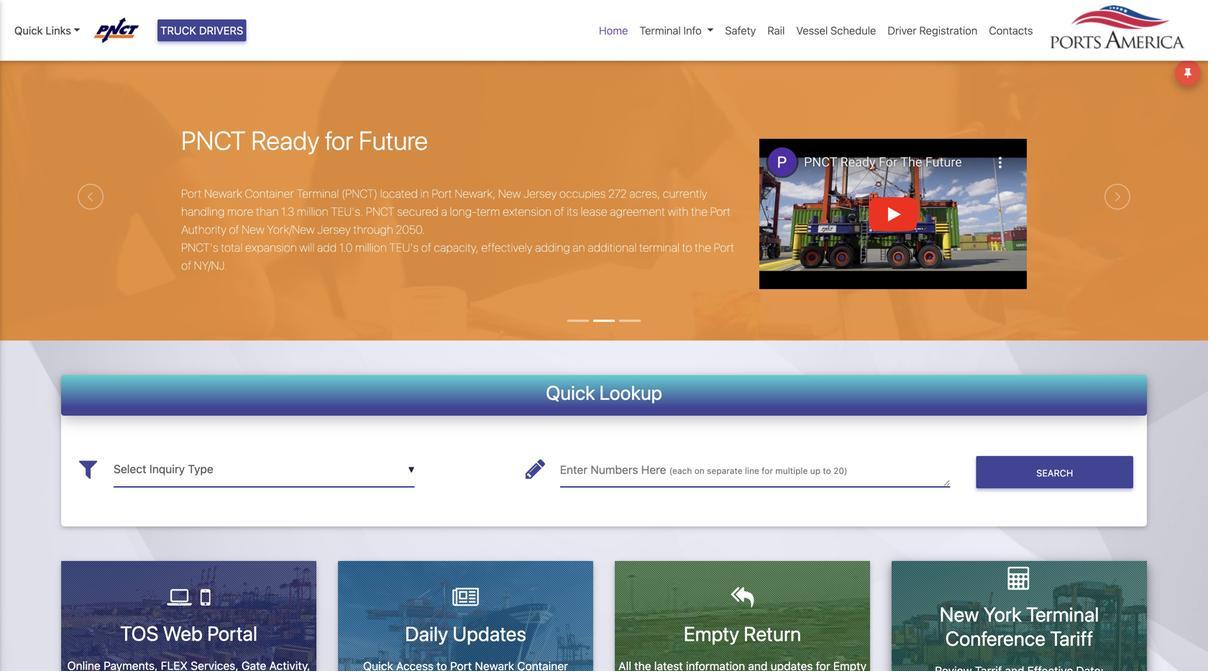 Task type: locate. For each thing, give the bounding box(es) containing it.
info
[[684, 24, 702, 37]]

new up extension
[[498, 187, 521, 200]]

quick left "lookup"
[[546, 381, 595, 404]]

1 horizontal spatial million
[[355, 241, 387, 254]]

quick for quick lookup
[[546, 381, 595, 404]]

jersey up extension
[[524, 187, 557, 200]]

for right line
[[762, 466, 773, 476]]

new york terminal conference tariff
[[940, 602, 1099, 650]]

than
[[256, 205, 279, 218]]

portal
[[207, 621, 257, 645]]

terminal
[[640, 24, 681, 37], [297, 187, 339, 200], [1026, 602, 1099, 626]]

port right in
[[432, 187, 452, 200]]

pnct ready for future image
[[0, 53, 1208, 421]]

of up total
[[229, 223, 239, 236]]

2 horizontal spatial terminal
[[1026, 602, 1099, 626]]

vessel
[[796, 24, 828, 37]]

occupies
[[559, 187, 606, 200]]

through
[[353, 223, 393, 236]]

million right '1.3'
[[297, 205, 328, 218]]

1 vertical spatial pnct
[[366, 205, 395, 218]]

0 horizontal spatial jersey
[[317, 223, 351, 236]]

line
[[745, 466, 759, 476]]

pnct up newark at the left
[[181, 125, 246, 155]]

1 horizontal spatial new
[[498, 187, 521, 200]]

terminal left info
[[640, 24, 681, 37]]

2 vertical spatial terminal
[[1026, 602, 1099, 626]]

0 horizontal spatial terminal
[[297, 187, 339, 200]]

None text field
[[114, 452, 415, 487], [560, 452, 951, 487], [114, 452, 415, 487], [560, 452, 951, 487]]

0 vertical spatial million
[[297, 205, 328, 218]]

adding
[[535, 241, 570, 254]]

2 horizontal spatial new
[[940, 602, 979, 626]]

the right the with
[[691, 205, 708, 218]]

million down through
[[355, 241, 387, 254]]

add
[[317, 241, 337, 254]]

1 horizontal spatial pnct
[[366, 205, 395, 218]]

numbers
[[591, 463, 638, 476]]

to inside enter numbers here (each on separate line for multiple up to 20)
[[823, 466, 831, 476]]

1 vertical spatial to
[[823, 466, 831, 476]]

links
[[46, 24, 71, 37]]

terminal up teu's.
[[297, 187, 339, 200]]

0 vertical spatial for
[[325, 125, 353, 155]]

1 horizontal spatial to
[[823, 466, 831, 476]]

tos
[[120, 621, 159, 645]]

terminal up "tariff"
[[1026, 602, 1099, 626]]

0 vertical spatial quick
[[14, 24, 43, 37]]

1 horizontal spatial for
[[762, 466, 773, 476]]

the right terminal
[[695, 241, 711, 254]]

0 horizontal spatial million
[[297, 205, 328, 218]]

new down more
[[242, 223, 264, 236]]

2 vertical spatial new
[[940, 602, 979, 626]]

to right terminal
[[682, 241, 692, 254]]

vessel schedule
[[796, 24, 876, 37]]

lookup
[[599, 381, 662, 404]]

to
[[682, 241, 692, 254], [823, 466, 831, 476]]

0 horizontal spatial new
[[242, 223, 264, 236]]

of left its
[[554, 205, 564, 218]]

0 vertical spatial to
[[682, 241, 692, 254]]

pnct up through
[[366, 205, 395, 218]]

registration
[[920, 24, 978, 37]]

0 horizontal spatial pnct
[[181, 125, 246, 155]]

extension
[[503, 205, 552, 218]]

1 horizontal spatial terminal
[[640, 24, 681, 37]]

driver registration link
[[882, 17, 983, 44]]

separate
[[707, 466, 743, 476]]

1 horizontal spatial jersey
[[524, 187, 557, 200]]

to right up
[[823, 466, 831, 476]]

1 horizontal spatial quick
[[546, 381, 595, 404]]

0 horizontal spatial quick
[[14, 24, 43, 37]]

search button
[[976, 456, 1133, 489]]

rail link
[[762, 17, 791, 44]]

contacts link
[[983, 17, 1039, 44]]

expansion
[[245, 241, 297, 254]]

quick
[[14, 24, 43, 37], [546, 381, 595, 404]]

new left york on the right of the page
[[940, 602, 979, 626]]

jersey up add
[[317, 223, 351, 236]]

ny/nj.
[[194, 259, 227, 272]]

driver registration
[[888, 24, 978, 37]]

0 vertical spatial new
[[498, 187, 521, 200]]

tariff
[[1050, 627, 1094, 650]]

terminal info
[[640, 24, 702, 37]]

port right terminal
[[714, 241, 734, 254]]

port newark container terminal (pnct) located in port newark, new jersey occupies 272 acres, currently handling more than 1.3 million teu's.                                 pnct secured a long-term extension of its lease agreement with the port authority of new york/new jersey through 2050. pnct's total expansion will add 1.0 million teu's of capacity,                                 effectively adding an additional terminal to the port of ny/nj.
[[181, 187, 734, 272]]

new
[[498, 187, 521, 200], [242, 223, 264, 236], [940, 602, 979, 626]]

authority
[[181, 223, 226, 236]]

for inside enter numbers here (each on separate line for multiple up to 20)
[[762, 466, 773, 476]]

1.0
[[339, 241, 353, 254]]

jersey
[[524, 187, 557, 200], [317, 223, 351, 236]]

quick links
[[14, 24, 71, 37]]

empty return
[[684, 622, 801, 645]]

new inside new york terminal conference tariff
[[940, 602, 979, 626]]

future
[[359, 125, 428, 155]]

the
[[691, 205, 708, 218], [695, 241, 711, 254]]

safety
[[725, 24, 756, 37]]

272
[[608, 187, 627, 200]]

schedule
[[831, 24, 876, 37]]

0 horizontal spatial for
[[325, 125, 353, 155]]

1 vertical spatial terminal
[[297, 187, 339, 200]]

0 horizontal spatial to
[[682, 241, 692, 254]]

(pnct)
[[342, 187, 378, 200]]

located
[[380, 187, 418, 200]]

daily
[[405, 622, 448, 645]]

of right 'teu's'
[[421, 241, 431, 254]]

effectively
[[481, 241, 532, 254]]

search
[[1037, 467, 1073, 478]]

pnct
[[181, 125, 246, 155], [366, 205, 395, 218]]

of
[[554, 205, 564, 218], [229, 223, 239, 236], [421, 241, 431, 254], [181, 259, 191, 272]]

quick left links
[[14, 24, 43, 37]]

1 vertical spatial for
[[762, 466, 773, 476]]

rail
[[768, 24, 785, 37]]

1 vertical spatial quick
[[546, 381, 595, 404]]

conference
[[945, 627, 1046, 650]]

total
[[221, 241, 243, 254]]

2050.
[[396, 223, 425, 236]]

home
[[599, 24, 628, 37]]

quick links link
[[14, 22, 80, 38]]

term
[[477, 205, 500, 218]]

for right ready on the left top
[[325, 125, 353, 155]]

▼
[[408, 465, 415, 475]]

vessel schedule link
[[791, 17, 882, 44]]



Task type: describe. For each thing, give the bounding box(es) containing it.
pnct inside port newark container terminal (pnct) located in port newark, new jersey occupies 272 acres, currently handling more than 1.3 million teu's.                                 pnct secured a long-term extension of its lease agreement with the port authority of new york/new jersey through 2050. pnct's total expansion will add 1.0 million teu's of capacity,                                 effectively adding an additional terminal to the port of ny/nj.
[[366, 205, 395, 218]]

port up handling
[[181, 187, 202, 200]]

(each
[[669, 466, 692, 476]]

truck drivers link
[[158, 19, 246, 41]]

will
[[300, 241, 315, 254]]

on
[[695, 466, 705, 476]]

additional
[[588, 241, 637, 254]]

acres,
[[629, 187, 660, 200]]

an
[[573, 241, 585, 254]]

newark
[[204, 187, 242, 200]]

more
[[227, 205, 253, 218]]

drivers
[[199, 24, 243, 37]]

1.3
[[281, 205, 294, 218]]

web
[[163, 621, 203, 645]]

safety link
[[719, 17, 762, 44]]

0 vertical spatial jersey
[[524, 187, 557, 200]]

truck drivers
[[160, 24, 243, 37]]

port right the with
[[710, 205, 731, 218]]

20)
[[834, 466, 848, 476]]

driver
[[888, 24, 917, 37]]

tos web portal
[[120, 621, 257, 645]]

home link
[[593, 17, 634, 44]]

in
[[420, 187, 429, 200]]

quick for quick links
[[14, 24, 43, 37]]

capacity,
[[434, 241, 479, 254]]

york
[[984, 602, 1022, 626]]

0 vertical spatial the
[[691, 205, 708, 218]]

0 vertical spatial pnct
[[181, 125, 246, 155]]

york/new
[[267, 223, 315, 236]]

handling
[[181, 205, 225, 218]]

of down pnct's
[[181, 259, 191, 272]]

updates
[[453, 622, 526, 645]]

long-
[[450, 205, 477, 218]]

secured
[[397, 205, 439, 218]]

1 vertical spatial the
[[695, 241, 711, 254]]

newark,
[[455, 187, 496, 200]]

1 vertical spatial jersey
[[317, 223, 351, 236]]

terminal inside port newark container terminal (pnct) located in port newark, new jersey occupies 272 acres, currently handling more than 1.3 million teu's.                                 pnct secured a long-term extension of its lease agreement with the port authority of new york/new jersey through 2050. pnct's total expansion will add 1.0 million teu's of capacity,                                 effectively adding an additional terminal to the port of ny/nj.
[[297, 187, 339, 200]]

truck
[[160, 24, 196, 37]]

1 vertical spatial new
[[242, 223, 264, 236]]

empty
[[684, 622, 739, 645]]

return
[[744, 622, 801, 645]]

terminal info link
[[634, 17, 719, 44]]

teu's.
[[331, 205, 363, 218]]

with
[[668, 205, 689, 218]]

a
[[441, 205, 447, 218]]

daily updates
[[405, 622, 526, 645]]

to inside port newark container terminal (pnct) located in port newark, new jersey occupies 272 acres, currently handling more than 1.3 million teu's.                                 pnct secured a long-term extension of its lease agreement with the port authority of new york/new jersey through 2050. pnct's total expansion will add 1.0 million teu's of capacity,                                 effectively adding an additional terminal to the port of ny/nj.
[[682, 241, 692, 254]]

pnct ready for future
[[181, 125, 428, 155]]

here
[[641, 463, 666, 476]]

1 vertical spatial million
[[355, 241, 387, 254]]

currently
[[663, 187, 707, 200]]

0 vertical spatial terminal
[[640, 24, 681, 37]]

enter numbers here (each on separate line for multiple up to 20)
[[560, 463, 848, 476]]

contacts
[[989, 24, 1033, 37]]

agreement
[[610, 205, 665, 218]]

quick lookup
[[546, 381, 662, 404]]

multiple
[[776, 466, 808, 476]]

its
[[567, 205, 578, 218]]

pnct's
[[181, 241, 218, 254]]

terminal inside new york terminal conference tariff
[[1026, 602, 1099, 626]]

teu's
[[389, 241, 419, 254]]

ready
[[251, 125, 319, 155]]

container
[[245, 187, 294, 200]]

lease
[[581, 205, 607, 218]]

enter
[[560, 463, 588, 476]]

terminal
[[639, 241, 680, 254]]

up
[[810, 466, 821, 476]]



Task type: vqa. For each thing, say whether or not it's contained in the screenshot.
import
no



